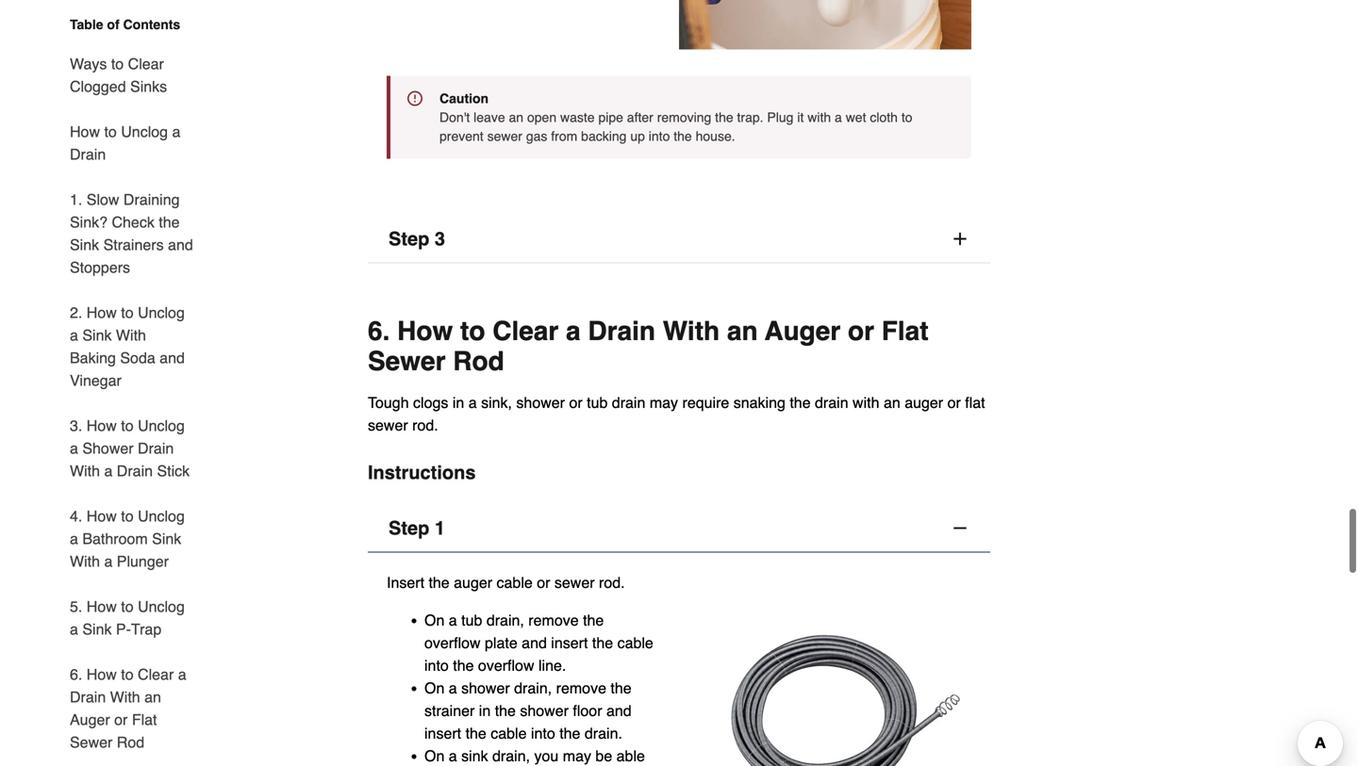 Task type: describe. For each thing, give the bounding box(es) containing it.
1. slow draining sink? check the sink strainers and stoppers link
[[70, 177, 196, 291]]

2 vertical spatial into
[[531, 714, 555, 731]]

2 vertical spatial shower
[[520, 691, 569, 709]]

with inside 3. how to unclog a shower drain with a drain stick
[[70, 463, 100, 480]]

how for 2. how to unclog a sink with baking soda and vinegar 'link'
[[87, 304, 117, 322]]

in inside 'tough clogs in a sink, shower or tub drain may require snaking the drain with an auger or flat sewer rod.'
[[453, 383, 464, 400]]

ways to clear clogged sinks
[[70, 55, 167, 95]]

how for 5. how to unclog a sink p-trap link
[[87, 598, 117, 616]]

soda
[[120, 349, 155, 367]]

unclog for 3. how to unclog a shower drain with a drain stick
[[138, 417, 185, 435]]

an inside 'tough clogs in a sink, shower or tub drain may require snaking the drain with an auger or flat sewer rod.'
[[884, 383, 901, 400]]

check
[[112, 214, 155, 231]]

strainers
[[103, 236, 164, 254]]

flat inside 6. how to clear a drain with an auger or flat sewer rod link
[[132, 712, 157, 729]]

1 horizontal spatial flat
[[882, 305, 929, 335]]

clear inside 'ways to clear clogged sinks'
[[128, 55, 164, 73]]

of
[[107, 17, 119, 32]]

and down be
[[575, 759, 601, 767]]

insert
[[387, 563, 424, 581]]

with inside 'tough clogs in a sink, shower or tub drain may require snaking the drain with an auger or flat sewer rod.'
[[853, 383, 880, 400]]

an inside caution don't leave an open waste pipe after removing the trap. plug it with a wet cloth to prevent sewer gas from backing up into the house.
[[509, 99, 524, 114]]

3
[[435, 217, 445, 239]]

sink inside 4. how to unclog a bathroom sink with a plunger
[[152, 531, 181, 548]]

caution don't leave an open waste pipe after removing the trap. plug it with a wet cloth to prevent sewer gas from backing up into the house.
[[440, 80, 913, 132]]

1 horizontal spatial 6.
[[368, 305, 390, 335]]

1.
[[70, 191, 82, 208]]

sinks
[[130, 78, 167, 95]]

pipe
[[598, 99, 623, 114]]

5. how to unclog a sink p-trap
[[70, 598, 185, 639]]

an up the snaking
[[727, 305, 758, 335]]

wet
[[846, 99, 866, 114]]

with inside "2. how to unclog a sink with baking soda and vinegar"
[[116, 327, 146, 344]]

step 1
[[389, 506, 445, 528]]

drain auger. image
[[679, 561, 972, 767]]

1 vertical spatial drain,
[[514, 669, 552, 686]]

1 horizontal spatial rod.
[[599, 563, 625, 581]]

plate
[[485, 623, 518, 641]]

table
[[70, 17, 103, 32]]

insert the auger cable or sewer rod.
[[387, 563, 625, 581]]

4.
[[70, 508, 82, 525]]

open
[[527, 99, 557, 114]]

man loosening the slip nuts on the trap. image
[[679, 0, 972, 38]]

0 vertical spatial remove
[[528, 601, 579, 618]]

drain inside 6. how to clear a drain with an auger or flat sewer rod link
[[70, 689, 106, 706]]

2 drain from the left
[[815, 383, 849, 400]]

table of contents
[[70, 17, 180, 32]]

sewer inside table of contents 'element'
[[70, 734, 113, 752]]

removing
[[657, 99, 711, 114]]

0 vertical spatial overflow
[[424, 623, 481, 641]]

how to unclog a drain link
[[70, 109, 196, 177]]

2.
[[70, 304, 82, 322]]

3.
[[70, 417, 82, 435]]

to inside 4. how to unclog a bathroom sink with a plunger
[[121, 508, 134, 525]]

able
[[617, 737, 645, 754]]

0 vertical spatial sewer
[[368, 335, 446, 365]]

waste
[[560, 99, 595, 114]]

tub inside 'tough clogs in a sink, shower or tub drain may require snaking the drain with an auger or flat sewer rod.'
[[587, 383, 608, 400]]

the inside 1. slow draining sink? check the sink strainers and stoppers
[[159, 214, 180, 231]]

a inside 'tough clogs in a sink, shower or tub drain may require snaking the drain with an auger or flat sewer rod.'
[[469, 383, 477, 400]]

stopper
[[521, 759, 571, 767]]

with inside caution don't leave an open waste pipe after removing the trap. plug it with a wet cloth to prevent sewer gas from backing up into the house.
[[808, 99, 831, 114]]

how for 6. how to clear a drain with an auger or flat sewer rod link
[[87, 666, 117, 684]]

ways to clear clogged sinks link
[[70, 42, 196, 109]]

and inside 1. slow draining sink? check the sink strainers and stoppers
[[168, 236, 193, 254]]

2 vertical spatial drain,
[[492, 737, 530, 754]]

0 vertical spatial auger
[[765, 305, 841, 335]]

snaking
[[734, 383, 786, 400]]

5. how to unclog a sink p-trap link
[[70, 585, 196, 653]]

step for step 1
[[389, 506, 429, 528]]

1 vertical spatial cable
[[617, 623, 653, 641]]

a inside 5. how to unclog a sink p-trap
[[70, 621, 78, 639]]

a inside "2. how to unclog a sink with baking soda and vinegar"
[[70, 327, 78, 344]]

sink inside 1. slow draining sink? check the sink strainers and stoppers
[[70, 236, 99, 254]]

6. how to clear a drain with an auger or flat sewer rod link
[[70, 653, 196, 766]]

flat
[[965, 383, 985, 400]]

plunger
[[117, 553, 169, 571]]

tough
[[368, 383, 409, 400]]

sink inside "2. how to unclog a sink with baking soda and vinegar"
[[82, 327, 112, 344]]

6. how to clear a drain with an auger or flat sewer rod inside table of contents 'element'
[[70, 666, 186, 752]]

unclog inside how to unclog a drain
[[121, 123, 168, 141]]

to inside "2. how to unclog a sink with baking soda and vinegar"
[[121, 304, 134, 322]]

tough clogs in a sink, shower or tub drain may require snaking the drain with an auger or flat sewer rod.
[[368, 383, 985, 423]]

floor
[[573, 691, 602, 709]]

6. inside table of contents 'element'
[[70, 666, 82, 684]]

cloth
[[870, 99, 898, 114]]

into inside caution don't leave an open waste pipe after removing the trap. plug it with a wet cloth to prevent sewer gas from backing up into the house.
[[649, 117, 670, 132]]

1 vertical spatial remove
[[556, 669, 606, 686]]

0 vertical spatial drain,
[[487, 601, 524, 618]]

how for 4. how to unclog a bathroom sink with a plunger "link"
[[87, 508, 117, 525]]

shower
[[82, 440, 134, 457]]

unclog for 4. how to unclog a bathroom sink with a plunger
[[138, 508, 185, 525]]

drain.
[[585, 714, 622, 731]]

3 on from the top
[[424, 737, 445, 754]]

instructions
[[368, 451, 476, 473]]

caution
[[440, 80, 489, 95]]

to inside 'ways to clear clogged sinks'
[[111, 55, 124, 73]]

to inside 5. how to unclog a sink p-trap
[[121, 598, 134, 616]]

stick
[[157, 463, 190, 480]]

with down p-
[[110, 689, 140, 706]]

may inside on a tub drain, remove the overflow plate and insert the cable into the overflow line. on a shower drain, remove the strainer in the shower floor and insert the cable into the drain. on a sink drain, you may be able to remove the stopper and inser
[[563, 737, 591, 754]]

auger inside 'tough clogs in a sink, shower or tub drain may require snaking the drain with an auger or flat sewer rod.'
[[905, 383, 943, 400]]

1 vertical spatial auger
[[454, 563, 492, 581]]

1 vertical spatial shower
[[461, 669, 510, 686]]

0 vertical spatial 6. how to clear a drain with an auger or flat sewer rod
[[368, 305, 929, 365]]

step 3 button
[[368, 204, 990, 252]]

on a tub drain, remove the overflow plate and insert the cable into the overflow line. on a shower drain, remove the strainer in the shower floor and insert the cable into the drain. on a sink drain, you may be able to remove the stopper and inser
[[424, 601, 728, 767]]

2 vertical spatial sewer
[[554, 563, 595, 581]]

slow
[[87, 191, 119, 208]]

4. how to unclog a bathroom sink with a plunger
[[70, 508, 185, 571]]

1 on from the top
[[424, 601, 445, 618]]



Task type: vqa. For each thing, say whether or not it's contained in the screenshot.
how
yes



Task type: locate. For each thing, give the bounding box(es) containing it.
1 horizontal spatial insert
[[551, 623, 588, 641]]

1 horizontal spatial tub
[[587, 383, 608, 400]]

from
[[551, 117, 578, 132]]

don't
[[440, 99, 470, 114]]

cable
[[497, 563, 533, 581], [617, 623, 653, 641], [491, 714, 527, 731]]

in right clogs
[[453, 383, 464, 400]]

clogs
[[413, 383, 448, 400]]

0 horizontal spatial auger
[[70, 712, 110, 729]]

1 horizontal spatial may
[[650, 383, 678, 400]]

flat
[[882, 305, 929, 335], [132, 712, 157, 729]]

overflow
[[424, 623, 481, 641], [478, 646, 534, 664]]

1 horizontal spatial in
[[479, 691, 491, 709]]

into right up
[[649, 117, 670, 132]]

an down trap
[[144, 689, 161, 706]]

in
[[453, 383, 464, 400], [479, 691, 491, 709]]

trap.
[[737, 99, 764, 114]]

sewer inside caution don't leave an open waste pipe after removing the trap. plug it with a wet cloth to prevent sewer gas from backing up into the house.
[[487, 117, 522, 132]]

0 vertical spatial flat
[[882, 305, 929, 335]]

1 drain from the left
[[612, 383, 646, 400]]

0 horizontal spatial into
[[424, 646, 449, 664]]

sink up 'baking'
[[82, 327, 112, 344]]

on
[[424, 601, 445, 618], [424, 669, 445, 686], [424, 737, 445, 754]]

shower up strainer
[[461, 669, 510, 686]]

with
[[808, 99, 831, 114], [853, 383, 880, 400]]

it
[[797, 99, 804, 114]]

1 vertical spatial rod.
[[599, 563, 625, 581]]

line.
[[539, 646, 566, 664]]

remove down sink
[[441, 759, 492, 767]]

or inside table of contents 'element'
[[114, 712, 128, 729]]

0 vertical spatial sewer
[[487, 117, 522, 132]]

1 vertical spatial overflow
[[478, 646, 534, 664]]

remove
[[528, 601, 579, 618], [556, 669, 606, 686], [441, 759, 492, 767]]

error image
[[407, 80, 423, 95]]

up
[[630, 117, 645, 132]]

how inside 3. how to unclog a shower drain with a drain stick
[[87, 417, 117, 435]]

you
[[534, 737, 559, 754]]

drain,
[[487, 601, 524, 618], [514, 669, 552, 686], [492, 737, 530, 754]]

may
[[650, 383, 678, 400], [563, 737, 591, 754]]

0 vertical spatial rod.
[[412, 406, 438, 423]]

how right 5.
[[87, 598, 117, 616]]

step inside button
[[389, 217, 429, 239]]

to down clogged
[[104, 123, 117, 141]]

backing
[[581, 117, 627, 132]]

3. how to unclog a shower drain with a drain stick
[[70, 417, 190, 480]]

plus image
[[951, 218, 970, 237]]

1 vertical spatial 6.
[[70, 666, 82, 684]]

may inside 'tough clogs in a sink, shower or tub drain may require snaking the drain with an auger or flat sewer rod.'
[[650, 383, 678, 400]]

1 vertical spatial with
[[853, 383, 880, 400]]

step 3
[[389, 217, 445, 239]]

leave
[[474, 99, 505, 114]]

with down shower
[[70, 463, 100, 480]]

sewer
[[487, 117, 522, 132], [368, 406, 408, 423], [554, 563, 595, 581]]

0 vertical spatial rod
[[453, 335, 504, 365]]

to inside on a tub drain, remove the overflow plate and insert the cable into the overflow line. on a shower drain, remove the strainer in the shower floor and insert the cable into the drain. on a sink drain, you may be able to remove the stopper and inser
[[424, 759, 437, 767]]

remove up floor
[[556, 669, 606, 686]]

to
[[111, 55, 124, 73], [902, 99, 913, 114], [104, 123, 117, 141], [121, 304, 134, 322], [460, 305, 485, 335], [121, 417, 134, 435], [121, 508, 134, 525], [121, 598, 134, 616], [121, 666, 134, 684], [424, 759, 437, 767]]

1 vertical spatial sewer
[[368, 406, 408, 423]]

0 horizontal spatial rod
[[117, 734, 144, 752]]

draining
[[123, 191, 180, 208]]

insert
[[551, 623, 588, 641], [424, 714, 461, 731]]

0 horizontal spatial drain
[[612, 383, 646, 400]]

auger up plate
[[454, 563, 492, 581]]

clear up sinks
[[128, 55, 164, 73]]

into up strainer
[[424, 646, 449, 664]]

2 vertical spatial remove
[[441, 759, 492, 767]]

how for 3. how to unclog a shower drain with a drain stick link at left bottom
[[87, 417, 117, 435]]

sewer for rod.
[[368, 406, 408, 423]]

ways
[[70, 55, 107, 73]]

5.
[[70, 598, 82, 616]]

table of contents element
[[55, 15, 196, 767]]

overflow left plate
[[424, 623, 481, 641]]

require
[[682, 383, 729, 400]]

1 vertical spatial step
[[389, 506, 429, 528]]

drain right the snaking
[[815, 383, 849, 400]]

auger
[[905, 383, 943, 400], [454, 563, 492, 581]]

to right cloth
[[902, 99, 913, 114]]

1 horizontal spatial sewer
[[487, 117, 522, 132]]

0 horizontal spatial rod.
[[412, 406, 438, 423]]

1 vertical spatial insert
[[424, 714, 461, 731]]

unclog inside "2. how to unclog a sink with baking soda and vinegar"
[[138, 304, 185, 322]]

trap
[[131, 621, 162, 639]]

2 vertical spatial clear
[[138, 666, 174, 684]]

to inside 3. how to unclog a shower drain with a drain stick
[[121, 417, 134, 435]]

how to unclog a drain
[[70, 123, 181, 163]]

to up bathroom
[[121, 508, 134, 525]]

0 vertical spatial auger
[[905, 383, 943, 400]]

how down clogged
[[70, 123, 100, 141]]

the inside 'tough clogs in a sink, shower or tub drain may require snaking the drain with an auger or flat sewer rod.'
[[790, 383, 811, 400]]

to right ways
[[111, 55, 124, 73]]

p-
[[116, 621, 131, 639]]

an left open
[[509, 99, 524, 114]]

unclog inside 5. how to unclog a sink p-trap
[[138, 598, 185, 616]]

be
[[596, 737, 612, 754]]

sewer for gas
[[487, 117, 522, 132]]

sink down "sink?"
[[70, 236, 99, 254]]

0 vertical spatial 6.
[[368, 305, 390, 335]]

sewer
[[368, 335, 446, 365], [70, 734, 113, 752]]

and right strainers
[[168, 236, 193, 254]]

unclog inside 3. how to unclog a shower drain with a drain stick
[[138, 417, 185, 435]]

0 horizontal spatial sewer
[[70, 734, 113, 752]]

into
[[649, 117, 670, 132], [424, 646, 449, 664], [531, 714, 555, 731]]

1 horizontal spatial auger
[[765, 305, 841, 335]]

strainer
[[424, 691, 475, 709]]

unclog up trap
[[138, 598, 185, 616]]

clear down trap
[[138, 666, 174, 684]]

0 vertical spatial tub
[[587, 383, 608, 400]]

1 horizontal spatial into
[[531, 714, 555, 731]]

may left be
[[563, 737, 591, 754]]

2 horizontal spatial into
[[649, 117, 670, 132]]

0 horizontal spatial sewer
[[368, 406, 408, 423]]

1 horizontal spatial with
[[853, 383, 880, 400]]

unclog
[[121, 123, 168, 141], [138, 304, 185, 322], [138, 417, 185, 435], [138, 508, 185, 525], [138, 598, 185, 616]]

2 vertical spatial cable
[[491, 714, 527, 731]]

stoppers
[[70, 259, 130, 276]]

1 vertical spatial sewer
[[70, 734, 113, 752]]

auger left flat
[[905, 383, 943, 400]]

sewer inside 'tough clogs in a sink, shower or tub drain may require snaking the drain with an auger or flat sewer rod.'
[[368, 406, 408, 423]]

0 vertical spatial clear
[[128, 55, 164, 73]]

1 vertical spatial 6. how to clear a drain with an auger or flat sewer rod
[[70, 666, 186, 752]]

to down strainer
[[424, 759, 437, 767]]

1 horizontal spatial auger
[[905, 383, 943, 400]]

contents
[[123, 17, 180, 32]]

6. down 5.
[[70, 666, 82, 684]]

how
[[70, 123, 100, 141], [87, 304, 117, 322], [397, 305, 453, 335], [87, 417, 117, 435], [87, 508, 117, 525], [87, 598, 117, 616], [87, 666, 117, 684]]

with down bathroom
[[70, 553, 100, 571]]

2. how to unclog a sink with baking soda and vinegar
[[70, 304, 185, 390]]

and right soda
[[160, 349, 185, 367]]

unclog for 2. how to unclog a sink with baking soda and vinegar
[[138, 304, 185, 322]]

1 horizontal spatial rod
[[453, 335, 504, 365]]

0 vertical spatial insert
[[551, 623, 588, 641]]

0 vertical spatial cable
[[497, 563, 533, 581]]

sink left p-
[[82, 621, 112, 639]]

0 vertical spatial on
[[424, 601, 445, 618]]

vinegar
[[70, 372, 122, 390]]

6.
[[368, 305, 390, 335], [70, 666, 82, 684]]

unclog for 5. how to unclog a sink p-trap
[[138, 598, 185, 616]]

clear
[[128, 55, 164, 73], [493, 305, 559, 335], [138, 666, 174, 684]]

an left flat
[[884, 383, 901, 400]]

1 vertical spatial tub
[[461, 601, 482, 618]]

1 horizontal spatial drain
[[815, 383, 849, 400]]

prevent
[[440, 117, 484, 132]]

unclog up soda
[[138, 304, 185, 322]]

sewer up line.
[[554, 563, 595, 581]]

rod. down clogs
[[412, 406, 438, 423]]

with
[[663, 305, 720, 335], [116, 327, 146, 344], [70, 463, 100, 480], [70, 553, 100, 571], [110, 689, 140, 706]]

how down p-
[[87, 666, 117, 684]]

unclog up "stick"
[[138, 417, 185, 435]]

0 horizontal spatial 6. how to clear a drain with an auger or flat sewer rod
[[70, 666, 186, 752]]

sewer down leave
[[487, 117, 522, 132]]

0 vertical spatial step
[[389, 217, 429, 239]]

remove up line.
[[528, 601, 579, 618]]

2. how to unclog a sink with baking soda and vinegar link
[[70, 291, 196, 404]]

how right 4. at the left of page
[[87, 508, 117, 525]]

to inside caution don't leave an open waste pipe after removing the trap. plug it with a wet cloth to prevent sewer gas from backing up into the house.
[[902, 99, 913, 114]]

to up p-
[[121, 598, 134, 616]]

1. slow draining sink? check the sink strainers and stoppers
[[70, 191, 193, 276]]

0 vertical spatial in
[[453, 383, 464, 400]]

how inside how to unclog a drain
[[70, 123, 100, 141]]

0 vertical spatial may
[[650, 383, 678, 400]]

0 horizontal spatial tub
[[461, 601, 482, 618]]

on down insert
[[424, 601, 445, 618]]

in right strainer
[[479, 691, 491, 709]]

0 horizontal spatial in
[[453, 383, 464, 400]]

2 horizontal spatial sewer
[[554, 563, 595, 581]]

1 horizontal spatial sewer
[[368, 335, 446, 365]]

1 vertical spatial auger
[[70, 712, 110, 729]]

to up sink,
[[460, 305, 485, 335]]

drain, up plate
[[487, 601, 524, 618]]

may left require
[[650, 383, 678, 400]]

step left 1
[[389, 506, 429, 528]]

and inside "2. how to unclog a sink with baking soda and vinegar"
[[160, 349, 185, 367]]

unclog down "stick"
[[138, 508, 185, 525]]

3. how to unclog a shower drain with a drain stick link
[[70, 404, 196, 494]]

insert up line.
[[551, 623, 588, 641]]

gas
[[526, 117, 547, 132]]

with inside 4. how to unclog a bathroom sink with a plunger
[[70, 553, 100, 571]]

in inside on a tub drain, remove the overflow plate and insert the cable into the overflow line. on a shower drain, remove the strainer in the shower floor and insert the cable into the drain. on a sink drain, you may be able to remove the stopper and inser
[[479, 691, 491, 709]]

tub
[[587, 383, 608, 400], [461, 601, 482, 618]]

0 horizontal spatial 6.
[[70, 666, 82, 684]]

plug
[[767, 99, 794, 114]]

clear up sink,
[[493, 305, 559, 335]]

after
[[627, 99, 653, 114]]

1
[[435, 506, 445, 528]]

a inside caution don't leave an open waste pipe after removing the trap. plug it with a wet cloth to prevent sewer gas from backing up into the house.
[[835, 99, 842, 114]]

1 vertical spatial on
[[424, 669, 445, 686]]

6. up tough
[[368, 305, 390, 335]]

shower
[[516, 383, 565, 400], [461, 669, 510, 686], [520, 691, 569, 709]]

rod
[[453, 335, 504, 365], [117, 734, 144, 752]]

1 step from the top
[[389, 217, 429, 239]]

step for step 3
[[389, 217, 429, 239]]

house.
[[696, 117, 735, 132]]

1 vertical spatial may
[[563, 737, 591, 754]]

1 vertical spatial rod
[[117, 734, 144, 752]]

2 on from the top
[[424, 669, 445, 686]]

with up soda
[[116, 327, 146, 344]]

on left sink
[[424, 737, 445, 754]]

to inside how to unclog a drain
[[104, 123, 117, 141]]

and up drain.
[[606, 691, 632, 709]]

6. how to clear a drain with an auger or flat sewer rod down p-
[[70, 666, 186, 752]]

1 vertical spatial into
[[424, 646, 449, 664]]

0 vertical spatial into
[[649, 117, 670, 132]]

overflow down plate
[[478, 646, 534, 664]]

a inside how to unclog a drain
[[172, 123, 181, 141]]

insert down strainer
[[424, 714, 461, 731]]

and up line.
[[522, 623, 547, 641]]

1 vertical spatial clear
[[493, 305, 559, 335]]

step
[[389, 217, 429, 239], [389, 506, 429, 528]]

step 1 button
[[368, 494, 990, 542]]

sink,
[[481, 383, 512, 400]]

how right the 2.
[[87, 304, 117, 322]]

how up clogs
[[397, 305, 453, 335]]

1 vertical spatial flat
[[132, 712, 157, 729]]

rod. down step 1 button
[[599, 563, 625, 581]]

into up you
[[531, 714, 555, 731]]

sink up plunger
[[152, 531, 181, 548]]

shower inside 'tough clogs in a sink, shower or tub drain may require snaking the drain with an auger or flat sewer rod.'
[[516, 383, 565, 400]]

0 horizontal spatial auger
[[454, 563, 492, 581]]

0 horizontal spatial flat
[[132, 712, 157, 729]]

tub inside on a tub drain, remove the overflow plate and insert the cable into the overflow line. on a shower drain, remove the strainer in the shower floor and insert the cable into the drain. on a sink drain, you may be able to remove the stopper and inser
[[461, 601, 482, 618]]

to down p-
[[121, 666, 134, 684]]

sink?
[[70, 214, 108, 231]]

1 horizontal spatial 6. how to clear a drain with an auger or flat sewer rod
[[368, 305, 929, 365]]

how inside 5. how to unclog a sink p-trap
[[87, 598, 117, 616]]

how up shower
[[87, 417, 117, 435]]

2 vertical spatial on
[[424, 737, 445, 754]]

shower left floor
[[520, 691, 569, 709]]

6. how to clear a drain with an auger or flat sewer rod up 'tough clogs in a sink, shower or tub drain may require snaking the drain with an auger or flat sewer rod.'
[[368, 305, 929, 365]]

bathroom
[[82, 531, 148, 548]]

drain
[[70, 146, 106, 163], [588, 305, 656, 335], [138, 440, 174, 457], [117, 463, 153, 480], [70, 689, 106, 706]]

sink inside 5. how to unclog a sink p-trap
[[82, 621, 112, 639]]

auger inside table of contents 'element'
[[70, 712, 110, 729]]

the
[[715, 99, 733, 114], [674, 117, 692, 132], [159, 214, 180, 231], [790, 383, 811, 400], [429, 563, 450, 581], [583, 601, 604, 618], [592, 623, 613, 641], [453, 646, 474, 664], [611, 669, 632, 686], [495, 691, 516, 709], [466, 714, 487, 731], [560, 714, 580, 731], [496, 759, 517, 767]]

drain, left you
[[492, 737, 530, 754]]

step inside button
[[389, 506, 429, 528]]

drain inside how to unclog a drain
[[70, 146, 106, 163]]

how inside 4. how to unclog a bathroom sink with a plunger
[[87, 508, 117, 525]]

clogged
[[70, 78, 126, 95]]

0 vertical spatial with
[[808, 99, 831, 114]]

shower right sink,
[[516, 383, 565, 400]]

with up require
[[663, 305, 720, 335]]

rod. inside 'tough clogs in a sink, shower or tub drain may require snaking the drain with an auger or flat sewer rod.'
[[412, 406, 438, 423]]

0 vertical spatial shower
[[516, 383, 565, 400]]

4. how to unclog a bathroom sink with a plunger link
[[70, 494, 196, 585]]

drain, down line.
[[514, 669, 552, 686]]

sewer down tough
[[368, 406, 408, 423]]

0 horizontal spatial insert
[[424, 714, 461, 731]]

to up shower
[[121, 417, 134, 435]]

rod inside 6. how to clear a drain with an auger or flat sewer rod link
[[117, 734, 144, 752]]

unclog down sinks
[[121, 123, 168, 141]]

minus image
[[951, 508, 970, 527]]

baking
[[70, 349, 116, 367]]

on up strainer
[[424, 669, 445, 686]]

sink
[[70, 236, 99, 254], [82, 327, 112, 344], [152, 531, 181, 548], [82, 621, 112, 639]]

drain left require
[[612, 383, 646, 400]]

0 horizontal spatial may
[[563, 737, 591, 754]]

0 horizontal spatial with
[[808, 99, 831, 114]]

unclog inside 4. how to unclog a bathroom sink with a plunger
[[138, 508, 185, 525]]

1 vertical spatial in
[[479, 691, 491, 709]]

and
[[168, 236, 193, 254], [160, 349, 185, 367], [522, 623, 547, 641], [606, 691, 632, 709], [575, 759, 601, 767]]

an inside table of contents 'element'
[[144, 689, 161, 706]]

to up soda
[[121, 304, 134, 322]]

sink
[[461, 737, 488, 754]]

step left 3
[[389, 217, 429, 239]]

how inside "2. how to unclog a sink with baking soda and vinegar"
[[87, 304, 117, 322]]

2 step from the top
[[389, 506, 429, 528]]



